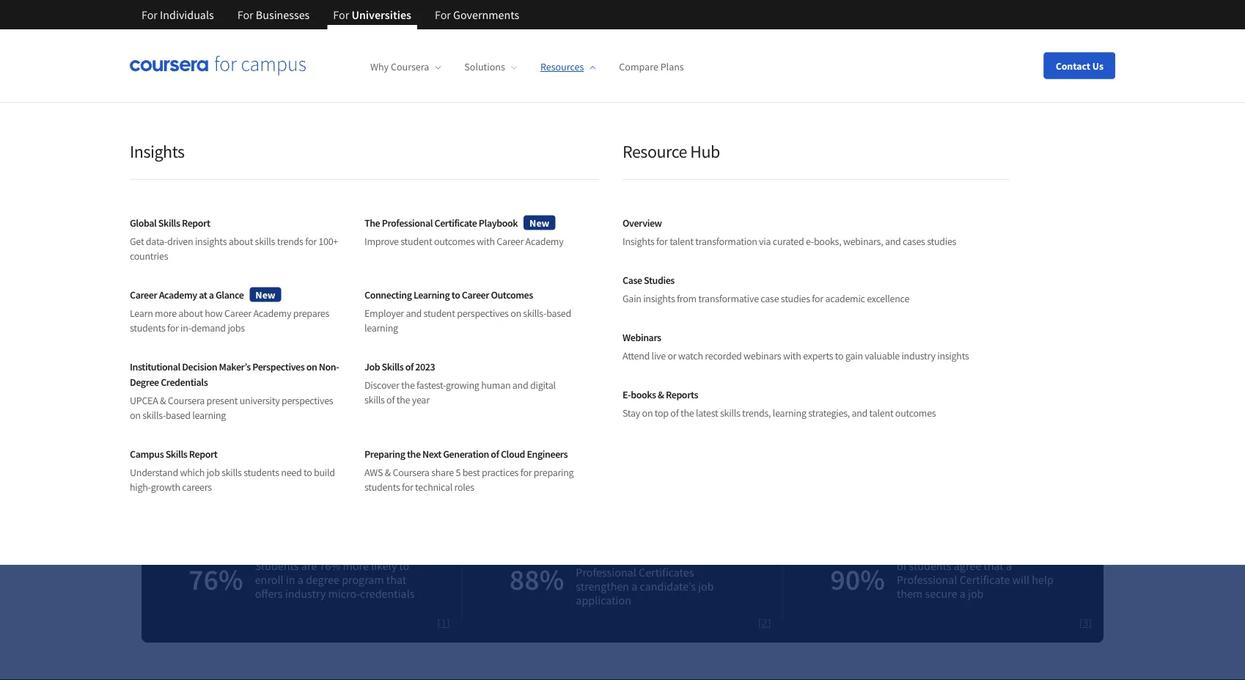 Task type: locate. For each thing, give the bounding box(es) containing it.
more right the learn
[[155, 307, 177, 320]]

1 horizontal spatial professional
[[576, 565, 637, 580]]

insights inside webinars attend live or watch recorded webinars with experts to gain valuable industry insights
[[938, 349, 970, 362]]

0 horizontal spatial [
[[438, 616, 441, 630]]

hub
[[691, 140, 720, 162]]

plans
[[275, 453, 301, 468]]

students inside of students agree that a professional certificate will help them secure a job
[[910, 558, 952, 573]]

about left the trends
[[229, 235, 253, 248]]

for left individuals
[[142, 7, 158, 22]]

for left "businesses"
[[238, 7, 254, 22]]

for down overview
[[657, 235, 668, 248]]

more up prepares
[[275, 237, 375, 296]]

them
[[487, 310, 519, 328], [897, 586, 923, 601]]

employers
[[588, 551, 640, 566]]

career inside connecting learning to career outcomes employer and student perspectives on skills-based learning
[[462, 288, 489, 301]]

students inside equip students with the most in-demand skills and prepare them for job success.
[[178, 310, 229, 328]]

2 for from the left
[[238, 7, 254, 22]]

that inside of employers believe that professional certificates strengthen a candidate's job application
[[680, 551, 700, 566]]

& inside institutional decision maker's perspectives on non- degree credentials upcea & coursera present university perspectives on skills-based learning
[[160, 394, 166, 407]]

2 horizontal spatial professional
[[897, 572, 958, 587]]

of employers believe that professional certificates strengthen a candidate's job application
[[576, 551, 714, 608]]

studies
[[644, 273, 675, 287]]

to left the "gain"
[[836, 349, 844, 362]]

certificate up the improve student outcomes with career academy
[[435, 216, 477, 229]]

learning right trends,
[[773, 407, 807, 420]]

1 horizontal spatial based
[[547, 307, 572, 320]]

in
[[286, 572, 295, 587]]

strategies,
[[809, 407, 850, 420]]

coursera for campus image
[[130, 56, 306, 76]]

students down the professional certificate playbook
[[383, 237, 548, 296]]

0 vertical spatial student
[[401, 235, 432, 248]]

students inside preparing the next generation of cloud engineers aws & coursera share 5 best practices for preparing students for technical roles
[[365, 481, 400, 494]]

industry right valuable
[[902, 349, 936, 362]]

job up digital
[[540, 310, 559, 328]]

valuable
[[865, 349, 900, 362]]

new
[[530, 216, 550, 229], [256, 288, 276, 301]]

0 vertical spatial skills-
[[523, 307, 547, 320]]

equip students with the most in-demand skills and prepare them for job success.
[[142, 310, 559, 350]]

0 horizontal spatial skills-
[[142, 409, 166, 422]]

0 horizontal spatial 76%
[[189, 561, 243, 598]]

1 horizontal spatial new
[[530, 216, 550, 229]]

1 vertical spatial skills-
[[142, 409, 166, 422]]

in- right most
[[315, 310, 330, 328]]

students left need
[[244, 466, 279, 479]]

0 horizontal spatial outcomes
[[434, 235, 475, 248]]

best
[[463, 466, 480, 479]]

preparing
[[365, 447, 405, 460]]

1 vertical spatial academy
[[159, 288, 197, 301]]

experts
[[804, 349, 834, 362]]

0 vertical spatial insights
[[130, 140, 185, 162]]

that right agree
[[984, 558, 1004, 573]]

that right believe
[[680, 551, 700, 566]]

students down aws at the bottom of the page
[[365, 481, 400, 494]]

skills- inside institutional decision maker's perspectives on non- degree credentials upcea & coursera present university perspectives on skills-based learning
[[142, 409, 166, 422]]

that
[[680, 551, 700, 566], [984, 558, 1004, 573], [387, 572, 407, 587]]

talent up studies
[[670, 235, 694, 248]]

1 [ from the left
[[438, 616, 441, 630]]

talent inside e-books & reports stay on top of the latest skills trends, learning strategies, and talent outcomes
[[870, 407, 894, 420]]

learning down present
[[192, 409, 226, 422]]

next
[[423, 447, 442, 460]]

your
[[162, 453, 184, 468]]

a right strengthen
[[632, 579, 638, 594]]

1 horizontal spatial in-
[[315, 310, 330, 328]]

with left experts
[[784, 349, 802, 362]]

perspectives
[[457, 307, 509, 320], [282, 394, 333, 407]]

1 vertical spatial them
[[897, 586, 923, 601]]

0 horizontal spatial in-
[[181, 321, 191, 335]]

student down "learning" in the left of the page
[[424, 307, 455, 320]]

cases
[[903, 235, 926, 248]]

& right books
[[658, 388, 665, 401]]

to right likely
[[399, 558, 410, 573]]

for for governments
[[435, 7, 451, 22]]

0 vertical spatial perspectives
[[457, 307, 509, 320]]

skills inside global skills report get data-driven insights about skills trends for 100+ countries
[[158, 216, 180, 229]]

0 vertical spatial skills
[[158, 216, 180, 229]]

0 vertical spatial new
[[530, 216, 550, 229]]

1 horizontal spatial industry
[[902, 349, 936, 362]]

0 horizontal spatial &
[[160, 394, 166, 407]]

0 vertical spatial based
[[547, 307, 572, 320]]

and inside e-books & reports stay on top of the latest skills trends, learning strategies, and talent outcomes
[[852, 407, 868, 420]]

skills- down outcomes
[[523, 307, 547, 320]]

2 vertical spatial academy
[[253, 307, 291, 320]]

outcomes
[[434, 235, 475, 248], [896, 407, 937, 420]]

talent inside overview insights for talent transformation via curated e-books, webinars, and cases studies
[[670, 235, 694, 248]]

degree
[[130, 375, 159, 389]]

1 horizontal spatial that
[[680, 551, 700, 566]]

skills- down "upcea"
[[142, 409, 166, 422]]

2 vertical spatial with
[[784, 349, 802, 362]]

1 for from the left
[[142, 7, 158, 22]]

2 horizontal spatial ]
[[1089, 616, 1093, 630]]

1 ] from the left
[[447, 616, 450, 630]]

of inside of employers believe that professional certificates strengthen a candidate's job application
[[576, 551, 586, 566]]

1 horizontal spatial [
[[759, 616, 762, 630]]

in- right equip
[[181, 321, 191, 335]]

1 vertical spatial certificate
[[960, 572, 1011, 587]]

2 [ from the left
[[759, 616, 762, 630]]

learning down employer
[[365, 321, 398, 335]]

1 horizontal spatial academy
[[253, 307, 291, 320]]

of left 2023
[[406, 360, 414, 373]]

learning
[[365, 321, 398, 335], [773, 407, 807, 420], [192, 409, 226, 422]]

learning inside connecting learning to career outcomes employer and student perspectives on skills-based learning
[[365, 321, 398, 335]]

contact for contact us
[[1056, 59, 1091, 72]]

webinars,
[[844, 235, 884, 248]]

academy left at
[[159, 288, 197, 301]]

0 vertical spatial more
[[275, 237, 375, 296]]

a
[[209, 288, 214, 301], [1007, 558, 1013, 573], [298, 572, 304, 587], [632, 579, 638, 594], [960, 586, 966, 601]]

& right aws at the bottom of the page
[[385, 466, 391, 479]]

academy inside learn more about how career academy prepares students for in-demand jobs
[[253, 307, 291, 320]]

studies
[[928, 235, 957, 248], [781, 292, 811, 305]]

which
[[180, 466, 205, 479]]

76% right the are
[[319, 558, 341, 573]]

coursera right "why" in the top of the page
[[391, 60, 430, 74]]

1 vertical spatial with
[[232, 310, 258, 328]]

1 horizontal spatial demand
[[330, 310, 379, 328]]

report
[[182, 216, 210, 229], [189, 447, 217, 460]]

2 horizontal spatial academy
[[526, 235, 564, 248]]

human
[[481, 379, 511, 392]]

1 horizontal spatial learning
[[365, 321, 398, 335]]

1 vertical spatial contact
[[165, 409, 205, 424]]

skills right job
[[382, 360, 404, 373]]

help
[[1033, 572, 1054, 587]]

insights inside global skills report get data-driven insights about skills trends for 100+ countries
[[195, 235, 227, 248]]

0 horizontal spatial with
[[232, 310, 258, 328]]

1 horizontal spatial with
[[477, 235, 495, 248]]

program
[[342, 572, 384, 587]]

universities
[[352, 7, 412, 22]]

0 vertical spatial report
[[182, 216, 210, 229]]

solutions link
[[465, 60, 517, 74]]

2 horizontal spatial &
[[658, 388, 665, 401]]

job right candidate's
[[699, 579, 714, 594]]

driven
[[167, 235, 193, 248]]

& right "upcea"
[[160, 394, 166, 407]]

to inside webinars attend live or watch recorded webinars with experts to gain valuable industry insights
[[836, 349, 844, 362]]

perspectives down non-
[[282, 394, 333, 407]]

the inside preparing the next generation of cloud engineers aws & coursera share 5 best practices for preparing students for technical roles
[[407, 447, 421, 460]]

0 horizontal spatial learning
[[192, 409, 226, 422]]

1 vertical spatial coursera
[[168, 394, 205, 407]]

cloud
[[501, 447, 525, 460]]

skills for data-
[[158, 216, 180, 229]]

professional up application
[[576, 565, 637, 580]]

report inside global skills report get data-driven insights about skills trends for 100+ countries
[[182, 216, 210, 229]]

certificate left will
[[960, 572, 1011, 587]]

academy
[[526, 235, 564, 248], [159, 288, 197, 301], [253, 307, 291, 320]]

with down glance
[[232, 310, 258, 328]]

1 vertical spatial industry
[[285, 586, 326, 601]]

2 horizontal spatial insights
[[938, 349, 970, 362]]

a right in
[[298, 572, 304, 587]]

1 horizontal spatial insights
[[623, 235, 655, 248]]

0 horizontal spatial demand
[[191, 321, 226, 335]]

0 vertical spatial with
[[477, 235, 495, 248]]

skills inside global skills report get data-driven insights about skills trends for 100+ countries
[[255, 235, 275, 248]]

new right 'playbook'
[[530, 216, 550, 229]]

excellence
[[867, 292, 910, 305]]

that inside students are 76% more likely to enroll in a degree program that offers industry micro-credentials
[[387, 572, 407, 587]]

for left governments
[[435, 7, 451, 22]]

career academy at a glance
[[130, 288, 244, 301]]

them down outcomes
[[487, 310, 519, 328]]

0 vertical spatial outcomes
[[434, 235, 475, 248]]

student down the professional certificate playbook
[[401, 235, 432, 248]]

[ 1 ]
[[438, 616, 450, 630]]

0 vertical spatial about
[[229, 235, 253, 248]]

4 for from the left
[[435, 7, 451, 22]]

2 vertical spatial coursera
[[393, 466, 430, 479]]

career up the learn
[[130, 288, 157, 301]]

1 vertical spatial skills
[[382, 360, 404, 373]]

the left next
[[407, 447, 421, 460]]

outcomes
[[491, 288, 533, 301]]

&
[[658, 388, 665, 401], [160, 394, 166, 407], [385, 466, 391, 479]]

learning inside e-books & reports stay on top of the latest skills trends, learning strategies, and talent outcomes
[[773, 407, 807, 420]]

report inside campus skills report understand which job skills students need to build high-growth careers
[[189, 447, 217, 460]]

0 horizontal spatial new
[[256, 288, 276, 301]]

decision
[[182, 360, 217, 373]]

88%
[[510, 561, 565, 598]]

1 horizontal spatial contact
[[1056, 59, 1091, 72]]

case
[[623, 273, 643, 287]]

discover
[[365, 379, 400, 392]]

university
[[240, 394, 280, 407]]

] for 90%
[[1089, 616, 1093, 630]]

on down outcomes
[[511, 307, 522, 320]]

in-
[[315, 310, 330, 328], [181, 321, 191, 335]]

new right glance
[[256, 288, 276, 301]]

institutional decision maker's perspectives on non- degree credentials upcea & coursera present university perspectives on skills-based learning
[[130, 360, 339, 422]]

learn more about how career academy prepares students for in-demand jobs
[[130, 307, 330, 335]]

1 vertical spatial based
[[166, 409, 191, 422]]

job inside campus skills report understand which job skills students need to build high-growth careers
[[207, 466, 220, 479]]

for left technical
[[402, 481, 414, 494]]

to right improve
[[410, 190, 449, 249]]

more inside learn more about how career academy prepares students for in-demand jobs
[[155, 307, 177, 320]]

0 horizontal spatial perspectives
[[282, 394, 333, 407]]

them inside of students agree that a professional certificate will help them secure a job
[[897, 586, 923, 601]]

2 vertical spatial skills
[[166, 447, 187, 460]]

for inside learn more about how career academy prepares students for in-demand jobs
[[167, 321, 179, 335]]

job down agree
[[969, 586, 984, 601]]

3 for from the left
[[333, 7, 349, 22]]

1 vertical spatial insights
[[623, 235, 655, 248]]

professional right the 90%
[[897, 572, 958, 587]]

that for 88%
[[680, 551, 700, 566]]

that right program
[[387, 572, 407, 587]]

for inside overview insights for talent transformation via curated e-books, webinars, and cases studies
[[657, 235, 668, 248]]

insights down studies
[[644, 292, 675, 305]]

skills inside campus skills report understand which job skills students need to build high-growth careers
[[166, 447, 187, 460]]

for left 100+ at left
[[305, 235, 317, 248]]

job right which
[[207, 466, 220, 479]]

them left secure
[[897, 586, 923, 601]]

] for 88%
[[768, 616, 771, 630]]

0 horizontal spatial them
[[487, 310, 519, 328]]

1 vertical spatial studies
[[781, 292, 811, 305]]

76% left enroll
[[189, 561, 243, 598]]

job inside of students agree that a professional certificate will help them secure a job
[[969, 586, 984, 601]]

2 horizontal spatial with
[[784, 349, 802, 362]]

1 vertical spatial new
[[256, 288, 276, 301]]

resources link
[[541, 60, 596, 74]]

generation
[[443, 447, 489, 460]]

credentials
[[360, 586, 415, 601]]

0 horizontal spatial about
[[179, 307, 203, 320]]

0 vertical spatial talent
[[670, 235, 694, 248]]

1 horizontal spatial about
[[229, 235, 253, 248]]

1 horizontal spatial them
[[897, 586, 923, 601]]

1 vertical spatial insights
[[644, 292, 675, 305]]

1 horizontal spatial certificate
[[960, 572, 1011, 587]]

insights right driven
[[195, 235, 227, 248]]

outcomes down valuable
[[896, 407, 937, 420]]

0 horizontal spatial talent
[[670, 235, 694, 248]]

contact for contact us
[[165, 409, 205, 424]]

the up year
[[401, 379, 415, 392]]

growing
[[446, 379, 480, 392]]

with
[[477, 235, 495, 248], [232, 310, 258, 328], [784, 349, 802, 362]]

2 ] from the left
[[768, 616, 771, 630]]

the left year
[[397, 393, 410, 407]]

learning for insights
[[365, 321, 398, 335]]

1 vertical spatial perspectives
[[282, 394, 333, 407]]

about
[[229, 235, 253, 248], [179, 307, 203, 320]]

of down discover
[[387, 393, 395, 407]]

1 horizontal spatial talent
[[870, 407, 894, 420]]

professional up improve
[[382, 216, 433, 229]]

contact us button
[[1045, 52, 1116, 79]]

transformative
[[699, 292, 759, 305]]

outcomes down the professional certificate playbook
[[434, 235, 475, 248]]

studies right case
[[781, 292, 811, 305]]

skills for which
[[166, 447, 187, 460]]

0 horizontal spatial industry
[[285, 586, 326, 601]]

resource hub
[[623, 140, 720, 162]]

1 vertical spatial report
[[189, 447, 217, 460]]

countries
[[130, 249, 168, 263]]

that inside of students agree that a professional certificate will help them secure a job
[[984, 558, 1004, 573]]

a inside of employers believe that professional certificates strengthen a candidate's job application
[[632, 579, 638, 594]]

for for universities
[[333, 7, 349, 22]]

webinars attend live or watch recorded webinars with experts to gain valuable industry insights
[[623, 331, 970, 362]]

skills up which
[[166, 447, 187, 460]]

0 vertical spatial insights
[[195, 235, 227, 248]]

digital
[[530, 379, 556, 392]]

overview insights for talent transformation via curated e-books, webinars, and cases studies
[[623, 216, 957, 248]]

0 vertical spatial contact
[[1056, 59, 1091, 72]]

0 vertical spatial them
[[487, 310, 519, 328]]

[ 2 ]
[[759, 616, 771, 630]]

job inside equip students with the most in-demand skills and prepare them for job success.
[[540, 310, 559, 328]]

2 horizontal spatial that
[[984, 558, 1004, 573]]

on left the top
[[642, 407, 653, 420]]

for left "academic"
[[813, 292, 824, 305]]

1 vertical spatial talent
[[870, 407, 894, 420]]

0 vertical spatial industry
[[902, 349, 936, 362]]

about down career academy at a glance
[[179, 307, 203, 320]]

a left will
[[1007, 558, 1013, 573]]

the
[[260, 310, 280, 328], [401, 379, 415, 392], [397, 393, 410, 407], [681, 407, 694, 420], [407, 447, 421, 460]]

build
[[314, 466, 335, 479]]

with inside equip students with the most in-demand skills and prepare them for job success.
[[232, 310, 258, 328]]

of left employers
[[576, 551, 586, 566]]

more inside students are 76% more likely to enroll in a degree program that offers industry micro-credentials
[[343, 558, 369, 573]]

perspectives
[[253, 360, 305, 373]]

books,
[[814, 235, 842, 248]]

in- inside learn more about how career academy prepares students for in-demand jobs
[[181, 321, 191, 335]]

industry down the are
[[285, 586, 326, 601]]

1 vertical spatial about
[[179, 307, 203, 320]]

1 horizontal spatial &
[[385, 466, 391, 479]]

insights right valuable
[[938, 349, 970, 362]]

candidate's
[[640, 579, 696, 594]]

1 horizontal spatial skills-
[[523, 307, 547, 320]]

0 horizontal spatial certificate
[[435, 216, 477, 229]]

students down the learn
[[130, 321, 165, 335]]

fastest-
[[417, 379, 446, 392]]

of right the 90%
[[897, 558, 907, 573]]

trends
[[277, 235, 304, 248]]

1 vertical spatial student
[[424, 307, 455, 320]]

1 horizontal spatial perspectives
[[457, 307, 509, 320]]

0 horizontal spatial insights
[[195, 235, 227, 248]]

contact inside button
[[1056, 59, 1091, 72]]

why coursera link
[[371, 60, 441, 74]]

insights inside overview insights for talent transformation via curated e-books, webinars, and cases studies
[[623, 235, 655, 248]]

to inside students are 76% more likely to enroll in a degree program that offers industry micro-credentials
[[399, 558, 410, 573]]

skills for discover
[[382, 360, 404, 373]]

1 vertical spatial more
[[155, 307, 177, 320]]

3 [ from the left
[[1080, 616, 1083, 630]]

for down outcomes
[[521, 310, 538, 328]]

0 vertical spatial academy
[[526, 235, 564, 248]]

0 vertical spatial studies
[[928, 235, 957, 248]]

that for 90%
[[984, 558, 1004, 573]]

job inside of employers believe that professional certificates strengthen a candidate's job application
[[699, 579, 714, 594]]

1 horizontal spatial insights
[[644, 292, 675, 305]]

90%
[[831, 561, 886, 598]]

students down at
[[178, 310, 229, 328]]

perspectives inside institutional decision maker's perspectives on non- degree credentials upcea & coursera present university perspectives on skills-based learning
[[282, 394, 333, 407]]

and inside equip students with the most in-demand skills and prepare them for job success.
[[414, 310, 436, 328]]

the left most
[[260, 310, 280, 328]]

skills up driven
[[158, 216, 180, 229]]

the down reports
[[681, 407, 694, 420]]

demand
[[330, 310, 379, 328], [191, 321, 226, 335]]

0 horizontal spatial ]
[[447, 616, 450, 630]]

]
[[447, 616, 450, 630], [768, 616, 771, 630], [1089, 616, 1093, 630]]

careers
[[182, 481, 212, 494]]

for down career academy at a glance
[[167, 321, 179, 335]]

1 horizontal spatial 76%
[[319, 558, 341, 573]]

0 horizontal spatial studies
[[781, 292, 811, 305]]

for
[[305, 235, 317, 248], [657, 235, 668, 248], [813, 292, 824, 305], [521, 310, 538, 328], [167, 321, 179, 335], [521, 466, 532, 479], [402, 481, 414, 494]]

& inside e-books & reports stay on top of the latest skills trends, learning strategies, and talent outcomes
[[658, 388, 665, 401]]

to inside campus skills report understand which job skills students need to build high-growth careers
[[304, 466, 312, 479]]

studies inside overview insights for talent transformation via curated e-books, webinars, and cases studies
[[928, 235, 957, 248]]

2 horizontal spatial learning
[[773, 407, 807, 420]]

skills inside equip students with the most in-demand skills and prepare them for job success.
[[382, 310, 411, 328]]

report up driven
[[182, 216, 210, 229]]

for individuals
[[142, 7, 214, 22]]

insights down overview
[[623, 235, 655, 248]]

perspectives down outcomes
[[457, 307, 509, 320]]

0 vertical spatial coursera
[[391, 60, 430, 74]]

industry inside students are 76% more likely to enroll in a degree program that offers industry micro-credentials
[[285, 586, 326, 601]]

options,
[[186, 453, 227, 468]]

learning for resource hub
[[773, 407, 807, 420]]

] for 76%
[[447, 616, 450, 630]]

studies right cases
[[928, 235, 957, 248]]

[ 3 ]
[[1080, 616, 1093, 630]]

career down 'playbook'
[[497, 235, 524, 248]]

governments
[[453, 7, 520, 22]]

2 vertical spatial more
[[343, 558, 369, 573]]

of left 'cloud'
[[491, 447, 499, 460]]

students up secure
[[910, 558, 952, 573]]

0 horizontal spatial that
[[387, 572, 407, 587]]

demand down connecting
[[330, 310, 379, 328]]

career up "jobs"
[[225, 307, 252, 320]]

3 ] from the left
[[1089, 616, 1093, 630]]

micro-
[[328, 586, 360, 601]]

skills inside job skills of 2023 discover the fastest-growing human and digital skills of the year
[[382, 360, 404, 373]]

academy left prepares
[[253, 307, 291, 320]]

2 horizontal spatial [
[[1080, 616, 1083, 630]]

0 horizontal spatial academy
[[159, 288, 197, 301]]

[ for 76%
[[438, 616, 441, 630]]

1 vertical spatial outcomes
[[896, 407, 937, 420]]

solutions
[[465, 60, 505, 74]]

to right need
[[304, 466, 312, 479]]

see your options, compare plans
[[142, 453, 301, 468]]

career up prepare
[[462, 288, 489, 301]]



Task type: vqa. For each thing, say whether or not it's contained in the screenshot.


Task type: describe. For each thing, give the bounding box(es) containing it.
gain
[[623, 292, 642, 305]]

contact us
[[165, 409, 219, 424]]

professional inside of students agree that a professional certificate will help them secure a job
[[897, 572, 958, 587]]

prepare
[[439, 310, 485, 328]]

campus
[[130, 447, 164, 460]]

top
[[655, 407, 669, 420]]

3
[[1083, 616, 1089, 630]]

career inside learn more about how career academy prepares students for in-demand jobs
[[225, 307, 252, 320]]

why coursera
[[371, 60, 430, 74]]

reports
[[666, 388, 699, 401]]

non-
[[319, 360, 339, 373]]

studies inside case studies gain insights from transformative case studies for academic excellence
[[781, 292, 811, 305]]

case
[[761, 292, 779, 305]]

attend
[[623, 349, 650, 362]]

the professional certificate playbook
[[365, 216, 518, 229]]

or
[[668, 349, 677, 362]]

the
[[365, 216, 380, 229]]

academy for a
[[253, 307, 291, 320]]

learning inside institutional decision maker's perspectives on non- degree credentials upcea & coursera present university perspectives on skills-based learning
[[192, 409, 226, 422]]

students are 76% more likely to enroll in a degree program that offers industry micro-credentials
[[255, 558, 415, 601]]

more inside strengthen employability to attract more students
[[275, 237, 375, 296]]

skills inside job skills of 2023 discover the fastest-growing human and digital skills of the year
[[365, 393, 385, 407]]

of inside preparing the next generation of cloud engineers aws & coursera share 5 best practices for preparing students for technical roles
[[491, 447, 499, 460]]

see
[[142, 453, 160, 468]]

report for driven
[[182, 216, 210, 229]]

on inside e-books & reports stay on top of the latest skills trends, learning strategies, and talent outcomes
[[642, 407, 653, 420]]

them inside equip students with the most in-demand skills and prepare them for job success.
[[487, 310, 519, 328]]

enroll
[[255, 572, 284, 587]]

businesses
[[256, 7, 310, 22]]

new for the professional certificate playbook
[[530, 216, 550, 229]]

campus skills report understand which job skills students need to build high-growth careers
[[130, 447, 335, 494]]

for inside equip students with the most in-demand skills and prepare them for job success.
[[521, 310, 538, 328]]

gain
[[846, 349, 863, 362]]

for inside case studies gain insights from transformative case studies for academic excellence
[[813, 292, 824, 305]]

about inside learn more about how career academy prepares students for in-demand jobs
[[179, 307, 203, 320]]

contact us link
[[142, 399, 242, 434]]

for businesses
[[238, 7, 310, 22]]

for down 'cloud'
[[521, 466, 532, 479]]

of inside e-books & reports stay on top of the latest skills trends, learning strategies, and talent outcomes
[[671, 407, 679, 420]]

employer
[[365, 307, 404, 320]]

perspectives inside connecting learning to career outcomes employer and student perspectives on skills-based learning
[[457, 307, 509, 320]]

for governments
[[435, 7, 520, 22]]

live
[[652, 349, 666, 362]]

students inside learn more about how career academy prepares students for in-demand jobs
[[130, 321, 165, 335]]

compare
[[229, 453, 272, 468]]

data-
[[146, 235, 167, 248]]

76% inside students are 76% more likely to enroll in a degree program that offers industry micro-credentials
[[319, 558, 341, 573]]

upcea
[[130, 394, 158, 407]]

the inside equip students with the most in-demand skills and prepare them for job success.
[[260, 310, 280, 328]]

employability
[[142, 190, 402, 249]]

demand inside learn more about how career academy prepares students for in-demand jobs
[[191, 321, 226, 335]]

the inside e-books & reports stay on top of the latest skills trends, learning strategies, and talent outcomes
[[681, 407, 694, 420]]

strengthen employability to attract more students
[[142, 143, 548, 296]]

most
[[282, 310, 312, 328]]

[ for 88%
[[759, 616, 762, 630]]

likely
[[371, 558, 397, 573]]

insights inside case studies gain insights from transformative case studies for academic excellence
[[644, 292, 675, 305]]

0 horizontal spatial professional
[[382, 216, 433, 229]]

100+
[[319, 235, 338, 248]]

institutional
[[130, 360, 180, 373]]

and inside overview insights for talent transformation via curated e-books, webinars, and cases studies
[[886, 235, 901, 248]]

e-
[[806, 235, 814, 248]]

at
[[199, 288, 207, 301]]

job skills of 2023 discover the fastest-growing human and digital skills of the year
[[365, 360, 556, 407]]

based inside institutional decision maker's perspectives on non- degree credentials upcea & coursera present university perspectives on skills-based learning
[[166, 409, 191, 422]]

skills- inside connecting learning to career outcomes employer and student perspectives on skills-based learning
[[523, 307, 547, 320]]

strengthen
[[576, 579, 630, 594]]

recorded
[[705, 349, 742, 362]]

on down "upcea"
[[130, 409, 141, 422]]

resource
[[623, 140, 688, 162]]

a right at
[[209, 288, 214, 301]]

industry inside webinars attend live or watch recorded webinars with experts to gain valuable industry insights
[[902, 349, 936, 362]]

will
[[1013, 572, 1030, 587]]

overview
[[623, 216, 662, 229]]

maker's
[[219, 360, 251, 373]]

report for job
[[189, 447, 217, 460]]

need
[[281, 466, 302, 479]]

demand inside equip students with the most in-demand skills and prepare them for job success.
[[330, 310, 379, 328]]

glance
[[216, 288, 244, 301]]

learn
[[130, 307, 153, 320]]

engineers
[[527, 447, 568, 460]]

strengthen
[[142, 143, 354, 203]]

are
[[301, 558, 317, 573]]

aws
[[365, 466, 383, 479]]

based inside connecting learning to career outcomes employer and student perspectives on skills-based learning
[[547, 307, 572, 320]]

academy for playbook
[[526, 235, 564, 248]]

for for individuals
[[142, 7, 158, 22]]

plans
[[661, 60, 684, 74]]

student inside connecting learning to career outcomes employer and student perspectives on skills-based learning
[[424, 307, 455, 320]]

certificate inside of students agree that a professional certificate will help them secure a job
[[960, 572, 1011, 587]]

to inside connecting learning to career outcomes employer and student perspectives on skills-based learning
[[452, 288, 460, 301]]

e-books & reports stay on top of the latest skills trends, learning strategies, and talent outcomes
[[623, 388, 937, 420]]

5
[[456, 466, 461, 479]]

compare plans link
[[229, 452, 319, 470]]

& inside preparing the next generation of cloud engineers aws & coursera share 5 best practices for preparing students for technical roles
[[385, 466, 391, 479]]

banner navigation
[[130, 0, 531, 29]]

to inside strengthen employability to attract more students
[[410, 190, 449, 249]]

trends,
[[743, 407, 771, 420]]

how
[[205, 307, 223, 320]]

for inside global skills report get data-driven insights about skills trends for 100+ countries
[[305, 235, 317, 248]]

skills inside e-books & reports stay on top of the latest skills trends, learning strategies, and talent outcomes
[[721, 407, 741, 420]]

growth
[[151, 481, 180, 494]]

coursera inside institutional decision maker's perspectives on non- degree credentials upcea & coursera present university perspectives on skills-based learning
[[168, 394, 205, 407]]

prepares
[[293, 307, 330, 320]]

outcomes inside e-books & reports stay on top of the latest skills trends, learning strategies, and talent outcomes
[[896, 407, 937, 420]]

2
[[762, 616, 768, 630]]

year
[[412, 393, 430, 407]]

us
[[1093, 59, 1104, 72]]

improve
[[365, 235, 399, 248]]

in- inside equip students with the most in-demand skills and prepare them for job success.
[[315, 310, 330, 328]]

attract
[[142, 237, 267, 296]]

students inside strengthen employability to attract more students
[[383, 237, 548, 296]]

for for businesses
[[238, 7, 254, 22]]

us
[[207, 409, 219, 424]]

technical
[[415, 481, 453, 494]]

academic
[[826, 292, 866, 305]]

professional inside of employers believe that professional certificates strengthen a candidate's job application
[[576, 565, 637, 580]]

of inside of students agree that a professional certificate will help them secure a job
[[897, 558, 907, 573]]

degree
[[306, 572, 340, 587]]

coursera inside preparing the next generation of cloud engineers aws & coursera share 5 best practices for preparing students for technical roles
[[393, 466, 430, 479]]

a right secure
[[960, 586, 966, 601]]

e-
[[623, 388, 631, 401]]

0 horizontal spatial insights
[[130, 140, 185, 162]]

individuals
[[160, 7, 214, 22]]

credentials
[[161, 375, 208, 389]]

on left non-
[[307, 360, 317, 373]]

high-
[[130, 481, 151, 494]]

practices
[[482, 466, 519, 479]]

watch
[[679, 349, 704, 362]]

a inside students are 76% more likely to enroll in a degree program that offers industry micro-credentials
[[298, 572, 304, 587]]

2023
[[416, 360, 435, 373]]

new for career academy at a glance
[[256, 288, 276, 301]]

[ for 90%
[[1080, 616, 1083, 630]]

compare plans link
[[620, 60, 684, 74]]

1
[[441, 616, 447, 630]]

and inside connecting learning to career outcomes employer and student perspectives on skills-based learning
[[406, 307, 422, 320]]

application
[[576, 593, 632, 608]]

job
[[365, 360, 380, 373]]

with inside webinars attend live or watch recorded webinars with experts to gain valuable industry insights
[[784, 349, 802, 362]]

skills inside campus skills report understand which job skills students need to build high-growth careers
[[222, 466, 242, 479]]

about inside global skills report get data-driven insights about skills trends for 100+ countries
[[229, 235, 253, 248]]

offers
[[255, 586, 283, 601]]

and inside job skills of 2023 discover the fastest-growing human and digital skills of the year
[[513, 379, 529, 392]]

of students agree that a professional certificate will help them secure a job
[[897, 558, 1054, 601]]

students inside campus skills report understand which job skills students need to build high-growth careers
[[244, 466, 279, 479]]

on inside connecting learning to career outcomes employer and student perspectives on skills-based learning
[[511, 307, 522, 320]]



